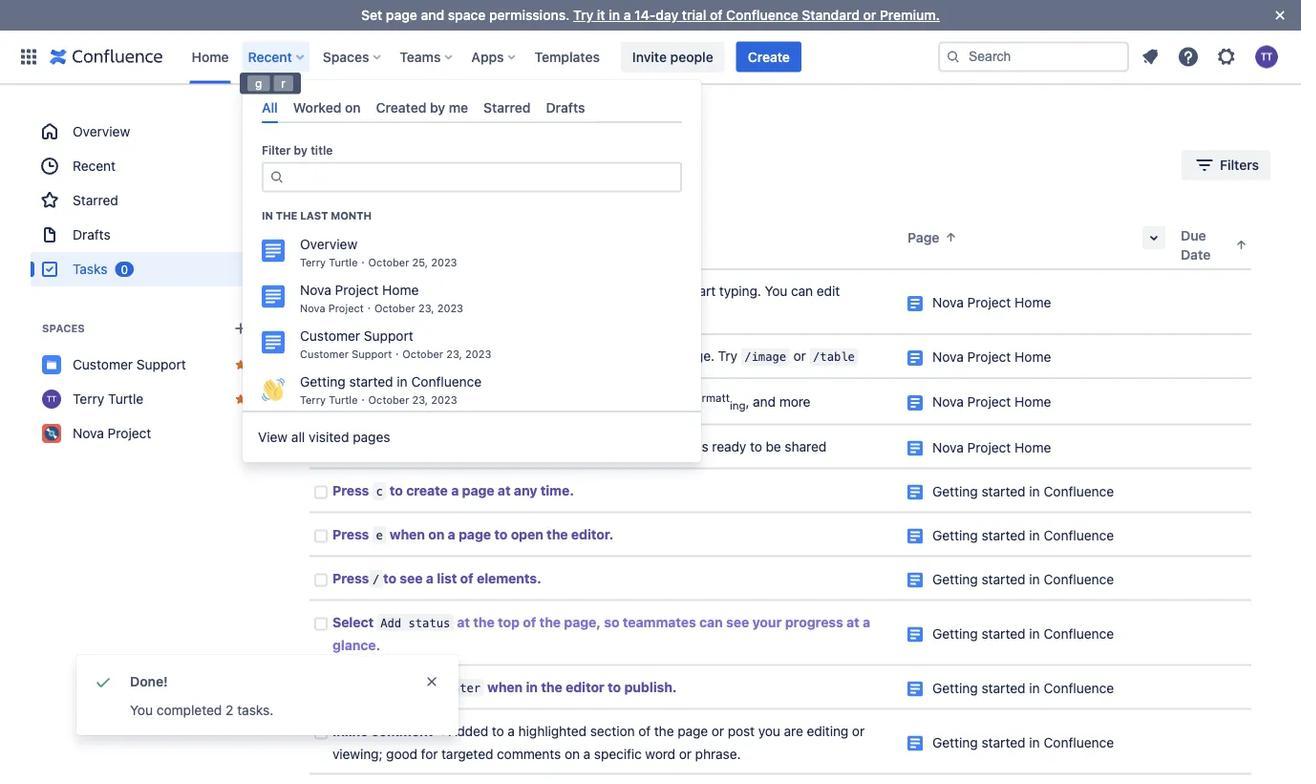 Task type: vqa. For each thing, say whether or not it's contained in the screenshot.
Project settings
no



Task type: describe. For each thing, give the bounding box(es) containing it.
getting started in confluence link for when on a page to open the editor.
[[933, 528, 1115, 543]]

2
[[226, 703, 234, 719]]

0 inside group
[[121, 263, 128, 276]]

play
[[508, 394, 533, 410]]

the left types on the top left of the page
[[429, 348, 449, 364]]

2023 for getting started in confluence
[[431, 394, 458, 407]]

terry turtle link
[[31, 382, 260, 417]]

✏️
[[459, 283, 472, 299]]

toolbar
[[383, 394, 427, 410]]

worked
[[293, 99, 342, 115]]

customer up hit
[[300, 329, 360, 344]]

tab list containing assigned to me
[[268, 150, 550, 181]]

viewing;
[[333, 747, 383, 762]]

pages
[[353, 430, 391, 446]]

glance.
[[333, 638, 381, 653]]

started for sixth page title icon
[[982, 528, 1026, 543]]

6 getting started in confluence link from the top
[[933, 735, 1115, 751]]

on up the press / to see a list of elements.
[[429, 527, 445, 542]]

on inside on your keyboard to edit and start typing. you can edit anywhere.
[[509, 283, 525, 299]]

・ for support
[[392, 349, 403, 361]]

create
[[748, 49, 790, 65]]

getting for 5th page title icon from the top
[[933, 484, 979, 499]]

click the pencil icon ✏️ or
[[333, 283, 492, 299]]

phrase.
[[696, 747, 741, 762]]

terry inside "overview terry turtle ・ october 25, 2023"
[[300, 257, 326, 269]]

use
[[333, 394, 357, 410]]

see inside at the top of the page, so teammates can see your progress at a glance.
[[727, 615, 750, 630]]

page
[[908, 230, 940, 246]]

description
[[310, 228, 384, 244]]

completed
[[157, 703, 222, 719]]

support right hit
[[352, 349, 392, 361]]

visited
[[309, 430, 349, 446]]

hit
[[333, 348, 350, 364]]

page up press e when on a page to open the editor.
[[462, 483, 495, 498]]

set
[[361, 7, 383, 23]]

by for created by me 18
[[485, 157, 500, 173]]

getting started in confluence for sixth page title icon
[[933, 528, 1115, 543]]

add
[[608, 348, 631, 364]]

recent link
[[31, 149, 260, 184]]

settings icon image
[[1216, 45, 1239, 68]]

click for click the pencil icon ✏️ or
[[333, 283, 363, 299]]

due date
[[1182, 228, 1212, 263]]

editor
[[566, 680, 605, 695]]

time.
[[541, 483, 574, 498]]

types
[[453, 348, 487, 364]]

added to a highlighted section of the page or post you are editing or viewing; good for targeted comments on a specific word or phrase.
[[333, 724, 869, 762]]

getting started in confluence for seventh page title icon
[[933, 572, 1115, 587]]

nova project home link for use the toolbar at the top to play around with
[[933, 395, 1052, 410]]

added
[[449, 724, 489, 739]]

home for click
[[1015, 440, 1052, 455]]

unstar this space image for terry turtle
[[233, 392, 249, 407]]

2 page title icon image from the top
[[908, 351, 923, 366]]

keyboard
[[559, 283, 615, 299]]

the left the editor at the bottom left of page
[[541, 680, 563, 695]]

terry for terry turtle
[[73, 391, 104, 407]]

home inside home link
[[192, 49, 229, 65]]

inline
[[333, 724, 368, 739]]

at right status in the bottom left of the page
[[457, 615, 470, 630]]

turtle for terry turtle ・ october 23, 2023
[[329, 394, 358, 407]]

support up customer support ・ october 23, 2023
[[364, 329, 414, 344]]

the down elements.
[[474, 615, 495, 630]]

of right list
[[460, 571, 474, 586]]

started inside the in the last month element
[[349, 374, 393, 390]]

elements.
[[477, 571, 542, 586]]

your inside on your keyboard to edit and start typing. you can edit anywhere.
[[528, 283, 555, 299]]

tab list containing all
[[254, 92, 690, 123]]

status
[[409, 617, 451, 630]]

created for created by me
[[376, 99, 427, 115]]

drafts inside tab list
[[546, 99, 586, 115]]

standard
[[802, 7, 860, 23]]

teams
[[400, 49, 441, 65]]

targeted
[[442, 747, 494, 762]]

/ for press
[[373, 573, 380, 586]]

or up phrase.
[[712, 724, 725, 739]]

1 vertical spatial you
[[130, 703, 153, 719]]

teams button
[[394, 42, 460, 72]]

at the top of the page, so teammates can see your progress at a glance.
[[333, 615, 874, 653]]

nova project link
[[31, 417, 260, 451]]

0 horizontal spatial can
[[582, 348, 604, 364]]

overview for overview
[[73, 124, 130, 140]]

the left page,
[[540, 615, 561, 630]]

nova project home for click the pencil icon ✏️ or
[[933, 295, 1052, 311]]

filter
[[262, 144, 291, 157]]

nova project
[[73, 426, 151, 442]]

started for 1st page title icon from the bottom of the page
[[982, 735, 1026, 751]]

or right /image
[[794, 348, 806, 364]]

with
[[583, 394, 609, 410]]

search image
[[946, 49, 962, 65]]

the right in
[[276, 210, 298, 222]]

or right ✏️
[[476, 283, 488, 299]]

view all visited pages
[[258, 430, 391, 446]]

the right the use
[[360, 394, 380, 410]]

nova project ・ october 23, 2023
[[300, 303, 464, 315]]

a left list
[[426, 571, 434, 586]]

getting started in confluence inside the in the last month element
[[300, 374, 482, 390]]

can inside at the top of the page, so teammates can see your progress at a glance.
[[700, 615, 723, 630]]

a down press c to create a page at any time.
[[448, 527, 456, 542]]

the up view all visited pages link
[[446, 394, 465, 410]]

or right standard
[[864, 7, 877, 23]]

global element
[[11, 30, 935, 84]]

,
[[746, 394, 750, 410]]

home for hit
[[1015, 349, 1052, 365]]

october for project
[[375, 303, 416, 315]]

ready
[[712, 439, 747, 454]]

you inside on your keyboard to edit and start typing. you can edit anywhere.
[[765, 283, 788, 299]]

success image
[[92, 671, 115, 694]]

more
[[780, 394, 811, 410]]

getting started in confluence link for at the top of the page, so teammates can see your progress at a glance.
[[933, 626, 1115, 642]]

・ inside "overview terry turtle ・ october 25, 2023"
[[358, 257, 369, 269]]

confluence inside the in the last month element
[[412, 374, 482, 390]]

2023 for customer support
[[466, 349, 492, 361]]

by for created by me
[[430, 99, 446, 115]]

to right the editor at the bottom left of page
[[608, 680, 621, 695]]

group containing overview
[[31, 115, 260, 287]]

created for created by me 18
[[432, 157, 481, 173]]

25,
[[412, 257, 428, 269]]

page,
[[564, 615, 601, 630]]

home for click the pencil icon ✏️ or
[[1015, 295, 1052, 311]]

c
[[376, 485, 383, 498]]

5 page title icon image from the top
[[908, 485, 923, 500]]

a left specific
[[584, 747, 591, 762]]

of right trial
[[710, 7, 723, 23]]

at right toolbar
[[430, 394, 442, 410]]

comments
[[497, 747, 561, 762]]

+
[[432, 682, 439, 695]]

2 vertical spatial when
[[488, 680, 523, 695]]

a up 'comments'
[[508, 724, 515, 739]]

page left the is on the right
[[665, 439, 695, 454]]

view
[[258, 430, 288, 446]]

nova project home link for hit
[[933, 349, 1052, 365]]

for
[[421, 747, 438, 762]]

drafts link
[[31, 218, 260, 252]]

templates link
[[529, 42, 606, 72]]

terry turtle ・ october 23, 2023
[[300, 394, 458, 407]]

worked on
[[293, 99, 361, 115]]

or right word
[[679, 747, 692, 762]]

Filter by title text field
[[291, 164, 669, 191]]

0 inside tab list
[[398, 157, 407, 173]]

your inside at the top of the page, so teammates can see your progress at a glance.
[[753, 615, 782, 630]]

getting started in confluence for 5th page title icon from the top
[[933, 484, 1115, 499]]

pencil
[[389, 283, 426, 299]]

on inside added to a highlighted section of the page or post you are editing or viewing; good for targeted comments on a specific word or phrase.
[[565, 747, 580, 762]]

see for a
[[400, 571, 423, 586]]

to left play
[[493, 394, 505, 410]]

filters
[[1221, 157, 1260, 173]]

3 page title icon image from the top
[[908, 396, 923, 411]]

to inside tab list
[[360, 157, 372, 173]]

so
[[604, 615, 620, 630]]

are
[[784, 724, 804, 739]]

8 page title icon image from the top
[[908, 628, 923, 643]]

assigned to me 0
[[299, 157, 407, 173]]

terry turtle
[[73, 391, 144, 407]]

tasks inside group
[[73, 261, 107, 277]]

recent inside popup button
[[248, 49, 292, 65]]

invite people button
[[621, 42, 725, 72]]

0 horizontal spatial spaces
[[42, 323, 85, 335]]

title
[[311, 144, 333, 157]]

10 page title icon image from the top
[[908, 736, 923, 752]]

・ for project
[[364, 303, 375, 315]]

formatt
[[692, 391, 730, 405]]

0 horizontal spatial you
[[556, 348, 578, 364]]

a left 14-
[[624, 7, 631, 23]]

last
[[300, 210, 328, 222]]

start
[[688, 283, 716, 299]]

started for 3rd page title icon from the bottom
[[982, 626, 1026, 642]]

/table
[[814, 350, 855, 364]]

apps
[[472, 49, 504, 65]]

done!
[[130, 674, 168, 690]]

page down press c to create a page at any time.
[[459, 527, 491, 542]]

inline comment →
[[333, 724, 449, 739]]

your left page.
[[650, 348, 677, 364]]

getting for sixth page title icon
[[933, 528, 979, 543]]

to left the open
[[495, 527, 508, 542]]

date
[[1182, 247, 1212, 263]]

the up nova project ・ october 23, 2023
[[366, 283, 386, 299]]

drafts inside group
[[73, 227, 111, 243]]

or right editing
[[853, 724, 865, 739]]

r
[[281, 75, 286, 88]]

spaces inside popup button
[[323, 49, 369, 65]]

getting started in confluence for second page title icon from the bottom of the page
[[933, 681, 1115, 696]]

you inside added to a highlighted section of the page or post you are editing or viewing; good for targeted comments on a specific word or phrase.
[[759, 724, 781, 739]]

any
[[514, 483, 538, 498]]



Task type: locate. For each thing, give the bounding box(es) containing it.
progress
[[785, 615, 844, 630]]

tab list down global element
[[254, 92, 690, 123]]

try left it
[[574, 7, 594, 23]]

0 vertical spatial you
[[556, 348, 578, 364]]

2 vertical spatial see
[[727, 615, 750, 630]]

nova project home for click
[[933, 440, 1052, 455]]

0 vertical spatial tab list
[[254, 92, 690, 123]]

getting started in confluence for 3rd page title icon from the bottom
[[933, 626, 1115, 642]]

getting for 1st page title icon from the bottom of the page
[[933, 735, 979, 751]]

trial
[[682, 7, 707, 23]]

click up anywhere. on the left of page
[[333, 283, 363, 299]]

top up view all visited pages link
[[469, 394, 489, 410]]

1 vertical spatial /
[[373, 573, 380, 586]]

create
[[406, 483, 448, 498]]

started for 5th page title icon from the top
[[982, 484, 1026, 499]]

0 vertical spatial 23,
[[419, 303, 434, 315]]

overview down in the last month
[[300, 237, 358, 253]]

1 vertical spatial starred
[[73, 193, 118, 208]]

support up terry turtle "link" at left
[[137, 357, 186, 373]]

2023 right 25,
[[431, 257, 457, 269]]

press for when on a page to open the editor.
[[333, 527, 369, 542]]

me down global element
[[449, 99, 469, 115]]

2 horizontal spatial me
[[503, 157, 522, 173]]

1 nova project home link from the top
[[933, 295, 1052, 311]]

ascending sorting icon page image
[[944, 230, 959, 245]]

see for all
[[387, 348, 409, 364]]

to up select add status
[[383, 571, 397, 586]]

3 nova project home link from the top
[[933, 395, 1052, 410]]

a right create
[[451, 483, 459, 498]]

1 getting started in confluence link from the top
[[933, 484, 1115, 499]]

home for use the toolbar at the top to play around with
[[1015, 395, 1052, 410]]

press c to create a page at any time.
[[333, 483, 574, 498]]

tab list
[[254, 92, 690, 123], [268, 150, 550, 181]]

terry for terry turtle ・ october 23, 2023
[[300, 394, 326, 407]]

unstar this space image
[[233, 358, 249, 373], [233, 392, 249, 407]]

a right progress
[[863, 615, 871, 630]]

1 vertical spatial and
[[662, 283, 684, 299]]

1 horizontal spatial you
[[765, 283, 788, 299]]

of
[[710, 7, 723, 23], [490, 348, 502, 364], [460, 571, 474, 586], [523, 615, 537, 630], [639, 724, 651, 739]]

1 vertical spatial press
[[333, 527, 369, 542]]

close image
[[1269, 4, 1292, 27]]

2 vertical spatial and
[[753, 394, 776, 410]]

e
[[376, 529, 383, 542]]

ing
[[730, 400, 746, 413]]

of up word
[[639, 724, 651, 739]]

your left progress
[[753, 615, 782, 630]]

1 horizontal spatial spaces
[[323, 49, 369, 65]]

press for to create a page at any time.
[[333, 483, 369, 498]]

select
[[333, 615, 374, 630]]

1 horizontal spatial created
[[432, 157, 481, 173]]

confluence
[[727, 7, 799, 23], [412, 374, 482, 390], [1044, 484, 1115, 499], [1044, 528, 1115, 543], [1044, 572, 1115, 587], [1044, 626, 1115, 642], [1044, 681, 1115, 696], [1044, 735, 1115, 751]]

1 horizontal spatial overview
[[300, 237, 358, 253]]

0 vertical spatial drafts
[[546, 99, 586, 115]]

filter by title
[[262, 144, 333, 157]]

list
[[437, 571, 457, 586]]

1 horizontal spatial edit
[[817, 283, 840, 299]]

editor.
[[572, 527, 614, 542]]

your left the is on the right
[[634, 439, 661, 454]]

top
[[469, 394, 489, 410], [498, 615, 520, 630]]

press e when on a page to open the editor.
[[333, 527, 614, 542]]

banner
[[0, 30, 1302, 84]]

1 vertical spatial 23,
[[447, 349, 463, 361]]

by for filter by title
[[294, 144, 308, 157]]

1 vertical spatial try
[[719, 348, 738, 364]]

0 vertical spatial try
[[574, 7, 594, 23]]

1 horizontal spatial by
[[430, 99, 446, 115]]

support inside 'customer support' link
[[137, 357, 186, 373]]

october for support
[[403, 349, 444, 361]]

to inside added to a highlighted section of the page or post you are editing or viewing; good for targeted comments on a specific word or phrase.
[[492, 724, 504, 739]]

created by me
[[376, 99, 469, 115]]

tasks down 'drafts' link
[[73, 261, 107, 277]]

can right the typing.
[[792, 283, 814, 299]]

you right the typing.
[[765, 283, 788, 299]]

customer support up terry turtle "link" at left
[[73, 357, 186, 373]]

0 horizontal spatial drafts
[[73, 227, 111, 243]]

0 vertical spatial starred
[[484, 99, 531, 115]]

0 vertical spatial see
[[387, 348, 409, 364]]

1 horizontal spatial can
[[700, 615, 723, 630]]

0 vertical spatial and
[[421, 7, 445, 23]]

when right e
[[390, 527, 425, 542]]

home inside the in the last month element
[[382, 283, 419, 298]]

add
[[381, 617, 402, 630]]

getting inside the in the last month element
[[300, 374, 346, 390]]

page right set
[[386, 7, 418, 23]]

2 horizontal spatial by
[[485, 157, 500, 173]]

is
[[699, 439, 709, 454]]

g
[[255, 75, 262, 88]]

content
[[506, 348, 553, 364]]

at right progress
[[847, 615, 860, 630]]

it
[[597, 7, 606, 23]]

9 page title icon image from the top
[[908, 682, 923, 697]]

getting started in confluence
[[300, 374, 482, 390], [933, 484, 1115, 499], [933, 528, 1115, 543], [933, 572, 1115, 587], [933, 626, 1115, 642], [933, 681, 1115, 696], [933, 735, 1115, 751]]

0 horizontal spatial /
[[357, 350, 364, 364]]

1 vertical spatial all
[[291, 430, 305, 446]]

1 vertical spatial you
[[759, 724, 781, 739]]

1 vertical spatial can
[[582, 348, 604, 364]]

the inside added to a highlighted section of the page or post you are editing or viewing; good for targeted comments on a specific word or phrase.
[[655, 724, 674, 739]]

nova project home inside the in the last month element
[[300, 283, 419, 298]]

2023 inside "overview terry turtle ・ october 25, 2023"
[[431, 257, 457, 269]]

2023 for nova project home
[[438, 303, 464, 315]]

1 vertical spatial top
[[498, 615, 520, 630]]

2023 down "icon"
[[438, 303, 464, 315]]

can right teammates
[[700, 615, 723, 630]]

2 vertical spatial can
[[700, 615, 723, 630]]

of down elements.
[[523, 615, 537, 630]]

invite people
[[633, 49, 714, 65]]

me left "18"
[[503, 157, 522, 173]]

customer up terry turtle
[[73, 357, 133, 373]]

be
[[766, 439, 782, 454]]

2 vertical spatial press
[[333, 571, 369, 586]]

your left keyboard
[[528, 283, 555, 299]]

specific
[[594, 747, 642, 762]]

people
[[671, 49, 714, 65]]

page
[[386, 7, 418, 23], [665, 439, 695, 454], [462, 483, 495, 498], [459, 527, 491, 542], [678, 724, 708, 739]]

invite
[[633, 49, 667, 65]]

nova project home link for click
[[933, 440, 1052, 455]]

and left the space
[[421, 7, 445, 23]]

and left start in the right of the page
[[662, 283, 684, 299]]

october down pencil
[[375, 303, 416, 315]]

turtle
[[329, 257, 358, 269], [108, 391, 144, 407], [329, 394, 358, 407]]

overview
[[73, 124, 130, 140], [300, 237, 358, 253]]

page title icon image
[[908, 296, 923, 312], [908, 351, 923, 366], [908, 396, 923, 411], [908, 441, 923, 456], [908, 485, 923, 500], [908, 529, 923, 544], [908, 573, 923, 588], [908, 628, 923, 643], [908, 682, 923, 697], [908, 736, 923, 752]]

see left list
[[400, 571, 423, 586]]

nova project home for hit
[[933, 349, 1052, 365]]

starred inside group
[[73, 193, 118, 208]]

getting started in confluence link for to create a page at any time.
[[933, 484, 1115, 499]]

appswitcher icon image
[[17, 45, 40, 68]]

overview inside "link"
[[73, 124, 130, 140]]

overview terry turtle ・ october 25, 2023
[[300, 237, 457, 269]]

customer support down anywhere. on the left of page
[[300, 329, 414, 344]]

0 vertical spatial 0
[[398, 157, 407, 173]]

3 getting started in confluence link from the top
[[933, 572, 1115, 587]]

2 horizontal spatial when
[[598, 439, 631, 454]]

1 horizontal spatial starred
[[484, 99, 531, 115]]

Search field
[[939, 42, 1130, 72]]

home
[[192, 49, 229, 65], [382, 283, 419, 298], [1015, 295, 1052, 311], [1015, 349, 1052, 365], [1015, 395, 1052, 410], [1015, 440, 1052, 455]]

highlighted
[[519, 724, 587, 739]]

1 vertical spatial tab list
[[268, 150, 550, 181]]

me right the assigned
[[376, 157, 395, 173]]

drafts down templates link
[[546, 99, 586, 115]]

2023
[[431, 257, 457, 269], [438, 303, 464, 315], [466, 349, 492, 361], [431, 394, 458, 407]]

23, for in
[[412, 394, 428, 407]]

1 vertical spatial 0
[[121, 263, 128, 276]]

0 horizontal spatial me
[[376, 157, 395, 173]]

set page and space permissions. try it in a 14-day trial of confluence standard or premium.
[[361, 7, 941, 23]]

1 vertical spatial recent
[[73, 158, 116, 174]]

by left "18"
[[485, 157, 500, 173]]

click close
[[333, 439, 405, 454]]

view all visited pages link
[[243, 419, 702, 457]]

0 vertical spatial recent
[[248, 49, 292, 65]]

created by me 18
[[432, 157, 542, 173]]

close
[[370, 441, 405, 454]]

group
[[31, 115, 260, 287]]

october
[[369, 257, 409, 269], [375, 303, 416, 315], [403, 349, 444, 361], [369, 394, 409, 407]]

1 horizontal spatial 0
[[398, 157, 407, 173]]

tasks
[[291, 118, 328, 131], [73, 261, 107, 277]]

1 vertical spatial overview
[[300, 237, 358, 253]]

1 horizontal spatial try
[[719, 348, 738, 364]]

premium.
[[880, 7, 941, 23]]

use the toolbar at the top to play around with
[[333, 394, 612, 410]]

1 horizontal spatial tasks
[[291, 118, 328, 131]]

press for to see a list of elements.
[[333, 571, 369, 586]]

october inside "overview terry turtle ・ october 25, 2023"
[[369, 257, 409, 269]]

2 horizontal spatial and
[[753, 394, 776, 410]]

press left e
[[333, 527, 369, 542]]

1 vertical spatial tasks
[[73, 261, 107, 277]]

23, down customer support ・ october 23, 2023
[[412, 394, 428, 407]]

turtle inside "overview terry turtle ・ october 25, 2023"
[[329, 257, 358, 269]]

create link
[[737, 42, 802, 72]]

on down highlighted
[[565, 747, 580, 762]]

press left c
[[333, 483, 369, 498]]

to left the 'be'
[[750, 439, 763, 454]]

terry down description
[[300, 257, 326, 269]]

0 horizontal spatial tasks
[[73, 261, 107, 277]]

1 horizontal spatial all
[[412, 348, 426, 364]]

23,
[[419, 303, 434, 315], [447, 349, 463, 361], [412, 394, 428, 407]]

shared
[[785, 439, 827, 454]]

create a space image
[[229, 317, 252, 340]]

0 horizontal spatial try
[[574, 7, 594, 23]]

4 page title icon image from the top
[[908, 441, 923, 456]]

0 vertical spatial spaces
[[323, 49, 369, 65]]

by
[[430, 99, 446, 115], [294, 144, 308, 157], [485, 157, 500, 173]]

customer support ・ october 23, 2023
[[300, 349, 492, 361]]

in the last month element
[[243, 232, 702, 411]]

0 down created by me on the left of the page
[[398, 157, 407, 173]]

1 vertical spatial when
[[390, 527, 425, 542]]

of right types on the top left of the page
[[490, 348, 502, 364]]

and right ,
[[753, 394, 776, 410]]

hit / to see all the types of content you can add to your page. try /image or /table
[[333, 348, 855, 364]]

/image
[[745, 350, 787, 364]]

edit up /table
[[817, 283, 840, 299]]

top down elements.
[[498, 615, 520, 630]]

see
[[387, 348, 409, 364], [400, 571, 423, 586], [727, 615, 750, 630]]

turtle inside terry turtle "link"
[[108, 391, 144, 407]]

0 vertical spatial tasks
[[291, 118, 328, 131]]

getting started in confluence link for to see a list of elements.
[[933, 572, 1115, 587]]

:wave: image
[[262, 379, 285, 402], [262, 379, 285, 402]]

around
[[537, 394, 580, 410]]

0 horizontal spatial and
[[421, 7, 445, 23]]

all up toolbar
[[412, 348, 426, 364]]

at left any
[[498, 483, 511, 498]]

0 horizontal spatial starred
[[73, 193, 118, 208]]

starred down 'recent' link
[[73, 193, 118, 208]]

1 edit from the left
[[635, 283, 658, 299]]

of inside at the top of the page, so teammates can see your progress at a glance.
[[523, 615, 537, 630]]

recent inside group
[[73, 158, 116, 174]]

typing.
[[720, 283, 762, 299]]

drafts down starred link
[[73, 227, 111, 243]]

1 click from the top
[[333, 283, 363, 299]]

3 press from the top
[[333, 571, 369, 586]]

the
[[276, 210, 298, 222], [366, 283, 386, 299], [429, 348, 449, 364], [360, 394, 380, 410], [446, 394, 465, 410], [547, 527, 568, 542], [474, 615, 495, 630], [540, 615, 561, 630], [541, 680, 563, 695], [655, 724, 674, 739]]

terry inside "link"
[[73, 391, 104, 407]]

1 unstar this space image from the top
[[233, 358, 249, 373]]

0 horizontal spatial edit
[[635, 283, 658, 299]]

getting started in confluence for 1st page title icon from the bottom of the page
[[933, 735, 1115, 751]]

section
[[591, 724, 635, 739]]

・ for started
[[358, 394, 369, 407]]

1 horizontal spatial customer support
[[300, 329, 414, 344]]

press / to see a list of elements.
[[333, 571, 542, 586]]

18
[[526, 157, 542, 173]]

good
[[386, 747, 418, 762]]

6 page title icon image from the top
[[908, 529, 923, 544]]

0 vertical spatial unstar this space image
[[233, 358, 249, 373]]

select add status
[[333, 615, 451, 630]]

7 page title icon image from the top
[[908, 573, 923, 588]]

overview link
[[31, 115, 260, 149]]

comment
[[372, 724, 433, 739]]

2 unstar this space image from the top
[[233, 392, 249, 407]]

created down created by me on the left of the page
[[432, 157, 481, 173]]

on inside tab list
[[345, 99, 361, 115]]

page inside added to a highlighted section of the page or post you are editing or viewing; good for targeted comments on a specific word or phrase.
[[678, 724, 708, 739]]

2023 right toolbar
[[431, 394, 458, 407]]

0 horizontal spatial created
[[376, 99, 427, 115]]

due
[[1182, 228, 1207, 244]]

when your page is ready to be shared
[[595, 439, 827, 454]]

nova project home link for click the pencil icon ✏️ or
[[933, 295, 1052, 311]]

nova project home link
[[933, 295, 1052, 311], [933, 349, 1052, 365], [933, 395, 1052, 410], [933, 440, 1052, 455]]

customer up the use
[[300, 349, 349, 361]]

2023 up use the toolbar at the top to play around with
[[466, 349, 492, 361]]

4 nova project home link from the top
[[933, 440, 1052, 455]]

on right worked
[[345, 99, 361, 115]]

and inside formatt ing , and more
[[753, 394, 776, 410]]

a inside at the top of the page, so teammates can see your progress at a glance.
[[863, 615, 871, 630]]

can inside on your keyboard to edit and start typing. you can edit anywhere.
[[792, 283, 814, 299]]

0 vertical spatial customer support
[[300, 329, 414, 344]]

23, up use the toolbar at the top to play around with
[[447, 349, 463, 361]]

your profile and preferences image
[[1256, 45, 1279, 68]]

/ inside the press / to see a list of elements.
[[373, 573, 380, 586]]

to right add
[[634, 348, 647, 364]]

by left the title
[[294, 144, 308, 157]]

assigned
[[299, 157, 356, 173]]

unstar this space image inside terry turtle "link"
[[233, 392, 249, 407]]

getting for second page title icon from the bottom of the page
[[933, 681, 979, 696]]

・ down click the pencil icon ✏️ or
[[364, 303, 375, 315]]

0 horizontal spatial customer support
[[73, 357, 186, 373]]

the right the open
[[547, 527, 568, 542]]

getting for seventh page title icon
[[933, 572, 979, 587]]

starred inside tab list
[[484, 99, 531, 115]]

help icon image
[[1178, 45, 1201, 68]]

1 page title icon image from the top
[[908, 296, 923, 312]]

1 horizontal spatial and
[[662, 283, 684, 299]]

0 horizontal spatial when
[[390, 527, 425, 542]]

recent button
[[242, 42, 311, 72]]

overview inside "overview terry turtle ・ october 25, 2023"
[[300, 237, 358, 253]]

to right the assigned
[[360, 157, 372, 173]]

you right content
[[556, 348, 578, 364]]

notification icon image
[[1139, 45, 1162, 68]]

0 vertical spatial you
[[765, 283, 788, 299]]

permissions.
[[489, 7, 570, 23]]

me for created by me
[[449, 99, 469, 115]]

command
[[376, 682, 425, 695]]

turtle up visited
[[329, 394, 358, 407]]

2 vertical spatial 23,
[[412, 394, 428, 407]]

started for second page title icon from the bottom of the page
[[982, 681, 1026, 696]]

1 vertical spatial unstar this space image
[[233, 392, 249, 407]]

turtle up nova project
[[108, 391, 144, 407]]

of inside added to a highlighted section of the page or post you are editing or viewing; good for targeted comments on a specific word or phrase.
[[639, 724, 651, 739]]

23, for home
[[419, 303, 434, 315]]

0
[[398, 157, 407, 173], [121, 263, 128, 276]]

1 vertical spatial click
[[333, 439, 363, 454]]

try right page.
[[719, 348, 738, 364]]

0 horizontal spatial you
[[130, 703, 153, 719]]

click for click close
[[333, 439, 363, 454]]

dismiss image
[[424, 675, 440, 690]]

overview for overview terry turtle ・ october 25, 2023
[[300, 237, 358, 253]]

2 nova project home link from the top
[[933, 349, 1052, 365]]

2 edit from the left
[[817, 283, 840, 299]]

1 horizontal spatial top
[[498, 615, 520, 630]]

the up word
[[655, 724, 674, 739]]

1 horizontal spatial drafts
[[546, 99, 586, 115]]

to inside on your keyboard to edit and start typing. you can edit anywhere.
[[619, 283, 631, 299]]

0 vertical spatial top
[[469, 394, 489, 410]]

to right hit
[[371, 348, 384, 364]]

/ for hit
[[357, 350, 364, 364]]

october up pages
[[369, 394, 409, 407]]

getting for 3rd page title icon from the bottom
[[933, 626, 979, 642]]

1 vertical spatial drafts
[[73, 227, 111, 243]]

spaces up terry turtle
[[42, 323, 85, 335]]

2 horizontal spatial can
[[792, 283, 814, 299]]

1 vertical spatial customer support
[[73, 357, 186, 373]]

0 vertical spatial all
[[412, 348, 426, 364]]

0 horizontal spatial by
[[294, 144, 308, 157]]

5 getting started in confluence link from the top
[[933, 681, 1115, 696]]

confluence image
[[50, 45, 163, 68], [50, 45, 163, 68]]

1 horizontal spatial you
[[759, 724, 781, 739]]

to right added
[[492, 724, 504, 739]]

2 click from the top
[[333, 439, 363, 454]]

october for started
[[369, 394, 409, 407]]

and inside on your keyboard to edit and start typing. you can edit anywhere.
[[662, 283, 684, 299]]

by down teams 'popup button'
[[430, 99, 446, 115]]

0 horizontal spatial top
[[469, 394, 489, 410]]

turtle for terry turtle
[[108, 391, 144, 407]]

0 down 'drafts' link
[[121, 263, 128, 276]]

1 vertical spatial created
[[432, 157, 481, 173]]

1 vertical spatial see
[[400, 571, 423, 586]]

2 getting started in confluence link from the top
[[933, 528, 1115, 543]]

filters button
[[1183, 150, 1271, 181]]

1 horizontal spatial /
[[373, 573, 380, 586]]

unstar this space image for customer support
[[233, 358, 249, 373]]

0 vertical spatial click
[[333, 283, 363, 299]]

me for assigned to me 0
[[376, 157, 395, 173]]

1 press from the top
[[333, 483, 369, 498]]

0 horizontal spatial all
[[291, 430, 305, 446]]

open
[[511, 527, 544, 542]]

0 horizontal spatial recent
[[73, 158, 116, 174]]

star this space image
[[233, 426, 249, 442]]

0 vertical spatial created
[[376, 99, 427, 115]]

customer support inside the in the last month element
[[300, 329, 414, 344]]

・ down description
[[358, 257, 369, 269]]

in the last month
[[262, 210, 372, 222]]

overview up 'recent' link
[[73, 124, 130, 140]]

1 vertical spatial spaces
[[42, 323, 85, 335]]

0 vertical spatial press
[[333, 483, 369, 498]]

/ down e
[[373, 573, 380, 586]]

command + enter when in the editor to publish.
[[376, 680, 677, 695]]

0 vertical spatial can
[[792, 283, 814, 299]]

me for created by me 18
[[503, 157, 522, 173]]

nova project home for use the toolbar at the top to play around with
[[933, 395, 1052, 410]]

0 horizontal spatial overview
[[73, 124, 130, 140]]

top inside at the top of the page, so teammates can see your progress at a glance.
[[498, 615, 520, 630]]

0 vertical spatial /
[[357, 350, 364, 364]]

0 vertical spatial overview
[[73, 124, 130, 140]]

turtle down description
[[329, 257, 358, 269]]

1 horizontal spatial recent
[[248, 49, 292, 65]]

4 getting started in confluence link from the top
[[933, 626, 1115, 642]]

unstar this space image inside 'customer support' link
[[233, 358, 249, 373]]

to right c
[[390, 483, 403, 498]]

word
[[646, 747, 676, 762]]

publish.
[[625, 680, 677, 695]]

0 horizontal spatial 0
[[121, 263, 128, 276]]

recent down "overview" "link"
[[73, 158, 116, 174]]

ascending sorting icon date image
[[1235, 237, 1250, 253]]

/ inside hit / to see all the types of content you can add to your page. try /image or /table
[[357, 350, 364, 364]]

recent
[[248, 49, 292, 65], [73, 158, 116, 174]]

started for seventh page title icon
[[982, 572, 1026, 587]]

page.
[[681, 348, 715, 364]]

2 press from the top
[[333, 527, 369, 542]]

banner containing home
[[0, 30, 1302, 84]]

1 horizontal spatial when
[[488, 680, 523, 695]]

recent up g
[[248, 49, 292, 65]]

terry left the use
[[300, 394, 326, 407]]

/
[[357, 350, 364, 364], [373, 573, 380, 586]]

on your keyboard to edit and start typing. you can edit anywhere.
[[333, 283, 844, 322]]

0 vertical spatial when
[[598, 439, 631, 454]]

customer support
[[300, 329, 414, 344], [73, 357, 186, 373]]



